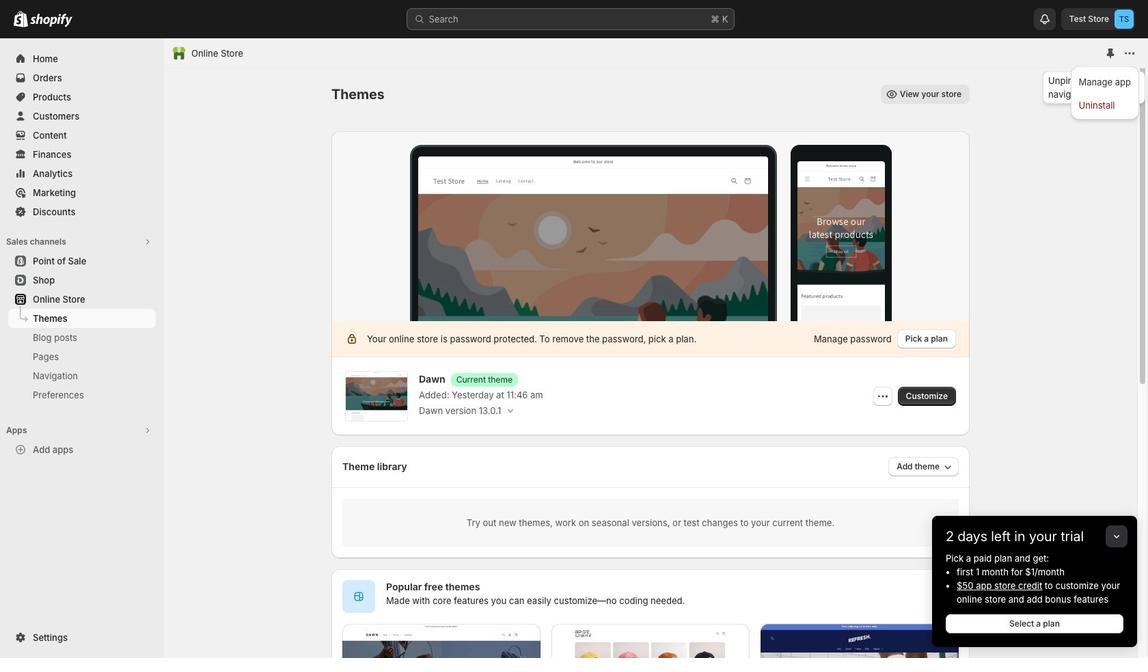 Task type: describe. For each thing, give the bounding box(es) containing it.
1 horizontal spatial shopify image
[[30, 14, 72, 27]]

online store image
[[172, 46, 186, 60]]

0 horizontal spatial shopify image
[[14, 11, 28, 27]]



Task type: vqa. For each thing, say whether or not it's contained in the screenshot.
Shopify image at the top left
yes



Task type: locate. For each thing, give the bounding box(es) containing it.
tooltip
[[1044, 71, 1146, 104]]

test store image
[[1115, 10, 1134, 29]]

shopify image
[[14, 11, 28, 27], [30, 14, 72, 27]]



